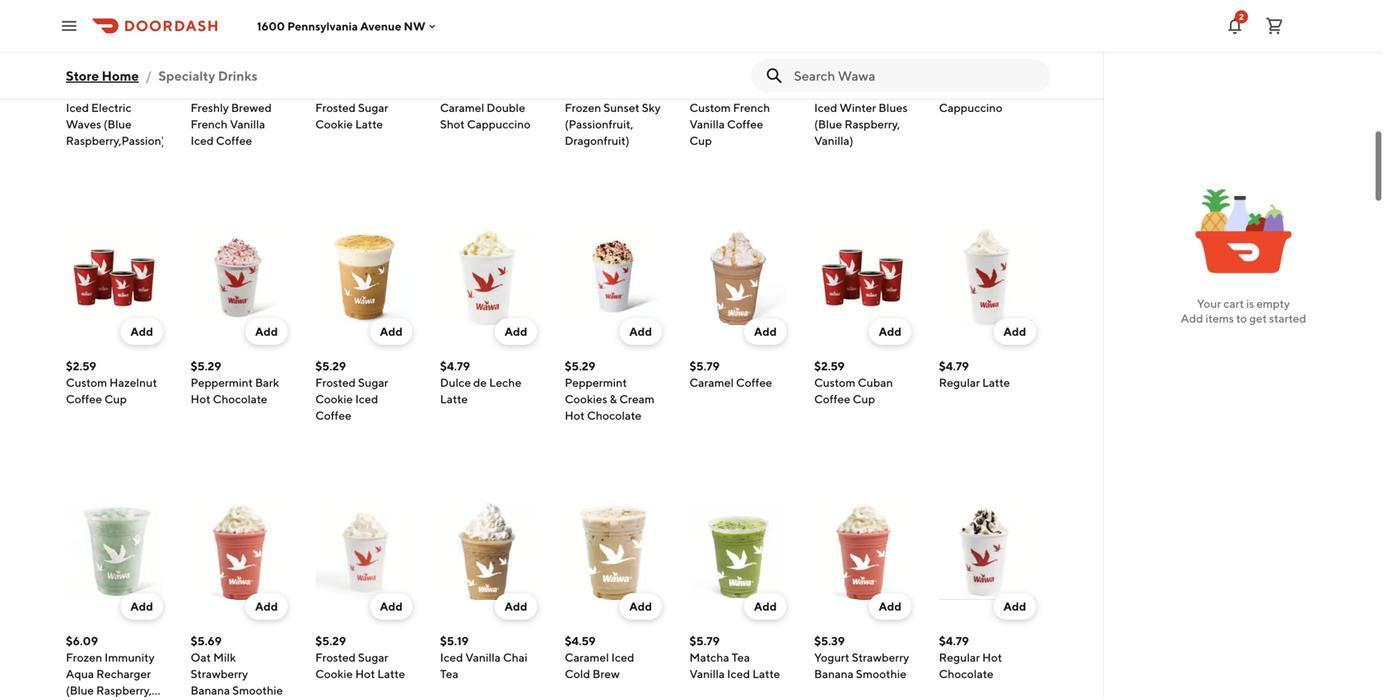 Task type: vqa. For each thing, say whether or not it's contained in the screenshot.
required.
no



Task type: locate. For each thing, give the bounding box(es) containing it.
frosted
[[315, 101, 356, 114], [315, 376, 356, 389], [315, 651, 356, 664]]

$5.29 for $5.29 frosted sugar cookie hot latte
[[315, 634, 346, 648]]

1600
[[257, 19, 285, 33]]

peppermint left bark
[[191, 376, 253, 389]]

1 vertical spatial banana
[[191, 684, 230, 697]]

coffee
[[727, 117, 763, 131], [216, 134, 252, 147], [736, 376, 772, 389], [66, 392, 102, 406], [814, 392, 851, 406], [315, 409, 352, 422]]

1 horizontal spatial cup
[[690, 134, 712, 147]]

$4.79 inside the $4.79 dulce de leche latte
[[440, 359, 470, 373]]

2 vertical spatial cookie
[[315, 667, 353, 681]]

$5.39 yogurt strawberry banana smoothie
[[814, 634, 909, 681]]

cup inside $2.59 custom cuban coffee cup
[[853, 392, 875, 406]]

add button
[[121, 44, 163, 70], [121, 44, 163, 70], [245, 44, 288, 70], [245, 44, 288, 70], [370, 44, 413, 70], [370, 44, 413, 70], [495, 44, 537, 70], [495, 44, 537, 70], [620, 44, 662, 70], [620, 44, 662, 70], [744, 44, 787, 70], [744, 44, 787, 70], [869, 44, 911, 70], [869, 44, 911, 70], [994, 44, 1036, 70], [994, 44, 1036, 70], [121, 319, 163, 345], [121, 319, 163, 345], [245, 319, 288, 345], [245, 319, 288, 345], [370, 319, 413, 345], [370, 319, 413, 345], [495, 319, 537, 345], [495, 319, 537, 345], [620, 319, 662, 345], [620, 319, 662, 345], [744, 319, 787, 345], [744, 319, 787, 345], [869, 319, 911, 345], [869, 319, 911, 345], [994, 319, 1036, 345], [994, 319, 1036, 345], [121, 594, 163, 620], [121, 594, 163, 620], [245, 594, 288, 620], [245, 594, 288, 620], [370, 594, 413, 620], [370, 594, 413, 620], [495, 594, 537, 620], [495, 594, 537, 620], [620, 594, 662, 620], [620, 594, 662, 620], [744, 594, 787, 620], [744, 594, 787, 620], [869, 594, 911, 620], [869, 594, 911, 620], [994, 594, 1036, 620], [994, 594, 1036, 620]]

$5.29 peppermint bark hot chocolate
[[191, 359, 279, 406]]

frosted inside the $5.29 frosted sugar cookie hot latte
[[315, 651, 356, 664]]

sugar for latte
[[358, 101, 388, 114]]

shot
[[440, 117, 465, 131]]

$4.79 inside $4.79 regular latte
[[939, 359, 969, 373]]

custom for custom hazelnut coffee cup
[[66, 376, 107, 389]]

$5.29 for $5.29 peppermint cookies & cream hot chocolate
[[565, 359, 596, 373]]

iced inside $5.19 iced vanilla chai tea
[[440, 651, 463, 664]]

$5.29 frosted sugar cookie iced coffee
[[315, 359, 388, 422]]

custom inside $2.59 custom hazelnut coffee cup
[[66, 376, 107, 389]]

sugar inside the $5.29 frosted sugar cookie hot latte
[[358, 651, 388, 664]]

$5.59
[[565, 84, 596, 98]]

1 $2.59 from the left
[[66, 359, 96, 373]]

0 vertical spatial tea
[[732, 651, 750, 664]]

add for $2.89 custom french vanilla coffee cup
[[754, 50, 777, 63]]

$2.59
[[66, 359, 96, 373], [814, 359, 845, 373]]

0 horizontal spatial custom
[[66, 376, 107, 389]]

$2.59 for $2.59 custom cuban coffee cup
[[814, 359, 845, 373]]

frosted inside $5.79 frosted sugar cookie latte
[[315, 101, 356, 114]]

0 horizontal spatial frozen
[[66, 651, 102, 664]]

2 horizontal spatial (blue
[[814, 117, 842, 131]]

cup for $2.59 custom hazelnut coffee cup
[[104, 392, 127, 406]]

frosted for frosted sugar cookie latte
[[315, 101, 356, 114]]

2 horizontal spatial custom
[[814, 376, 856, 389]]

$2.59 for $2.59 custom hazelnut coffee cup
[[66, 359, 96, 373]]

smoothie inside "$5.39 yogurt strawberry banana smoothie"
[[856, 667, 907, 681]]

$5.59 frozen sunset sky (passionfruit, dragonfruit)
[[565, 84, 661, 147]]

1 horizontal spatial custom
[[690, 101, 731, 114]]

0 vertical spatial frosted
[[315, 101, 356, 114]]

(blue up vanilla)
[[814, 117, 842, 131]]

$4.79 inside $4.79 cappuccino
[[939, 84, 969, 98]]

1 horizontal spatial cappuccino
[[939, 101, 1003, 114]]

0 horizontal spatial smoothie
[[232, 684, 283, 697]]

1 horizontal spatial (blue
[[104, 117, 132, 131]]

1 vertical spatial tea
[[440, 667, 458, 681]]

$4.79 for $4.79 cappuccino
[[939, 84, 969, 98]]

custom inside $2.59 custom cuban coffee cup
[[814, 376, 856, 389]]

strawberry right yogurt
[[852, 651, 909, 664]]

$4.79
[[939, 84, 969, 98], [440, 359, 470, 373], [939, 359, 969, 373], [939, 634, 969, 648]]

2 vertical spatial caramel
[[565, 651, 609, 664]]

frozen inside $5.59 frozen sunset sky (passionfruit, dragonfruit)
[[565, 101, 601, 114]]

add for $3.59 freshly brewed french vanilla iced coffee
[[255, 50, 278, 63]]

add for $4.79 regular hot chocolate
[[1004, 600, 1026, 613]]

nw
[[404, 19, 426, 33]]

latte
[[355, 117, 383, 131], [982, 376, 1010, 389], [440, 392, 468, 406], [377, 667, 405, 681], [753, 667, 780, 681]]

coffee inside $5.29 frosted sugar cookie iced coffee
[[315, 409, 352, 422]]

latte inside $4.79 regular latte
[[982, 376, 1010, 389]]

custom for custom cuban coffee cup
[[814, 376, 856, 389]]

$5.29 inside $5.29 peppermint bark hot chocolate
[[191, 359, 221, 373]]

0 horizontal spatial peppermint
[[191, 376, 253, 389]]

cup down $2.89
[[690, 134, 712, 147]]

$5.79 for $5.79 iced winter blues (blue raspberry, vanilla)
[[814, 84, 845, 98]]

caramel iced cold brew image
[[565, 503, 662, 600]]

coffee inside $2.59 custom hazelnut coffee cup
[[66, 392, 102, 406]]

custom inside $2.89 custom french vanilla coffee cup
[[690, 101, 731, 114]]

(blue
[[104, 117, 132, 131], [814, 117, 842, 131], [66, 684, 94, 697]]

frosted for frosted sugar cookie iced coffee
[[315, 376, 356, 389]]

1 vertical spatial frozen
[[66, 651, 102, 664]]

$5.79 inside $5.79 frosted sugar cookie latte
[[315, 84, 346, 98]]

frozen down $5.59
[[565, 101, 601, 114]]

sugar
[[358, 101, 388, 114], [358, 376, 388, 389], [358, 651, 388, 664]]

sugar inside $5.79 frosted sugar cookie latte
[[358, 101, 388, 114]]

1 vertical spatial french
[[191, 117, 228, 131]]

0 horizontal spatial french
[[191, 117, 228, 131]]

2 sugar from the top
[[358, 376, 388, 389]]

banana inside "$5.39 yogurt strawberry banana smoothie"
[[814, 667, 854, 681]]

specialty
[[66, 60, 173, 91], [158, 68, 215, 84]]

Search Wawa search field
[[794, 67, 1037, 85]]

2 vertical spatial frosted
[[315, 651, 356, 664]]

1 frosted from the top
[[315, 101, 356, 114]]

1 horizontal spatial frozen
[[565, 101, 601, 114]]

0 vertical spatial regular
[[939, 376, 980, 389]]

cookie inside $5.29 frosted sugar cookie iced coffee
[[315, 392, 353, 406]]

1600 pennsylvania avenue nw button
[[257, 19, 439, 33]]

3 cookie from the top
[[315, 667, 353, 681]]

$6.59
[[440, 84, 471, 98]]

regular inside '$4.79 regular hot chocolate'
[[939, 651, 980, 664]]

frozen down $6.09
[[66, 651, 102, 664]]

2 cookie from the top
[[315, 392, 353, 406]]

custom left cuban
[[814, 376, 856, 389]]

caramel inside $4.59 caramel iced cold brew
[[565, 651, 609, 664]]

regular for regular latte
[[939, 376, 980, 389]]

1 peppermint from the left
[[191, 376, 253, 389]]

regular hot chocolate image
[[939, 503, 1036, 600]]

$5.29 inside the $5.29 frosted sugar cookie hot latte
[[315, 634, 346, 648]]

add for $5.79 matcha tea vanilla iced latte
[[754, 600, 777, 613]]

regular inside $4.79 regular latte
[[939, 376, 980, 389]]

peppermint up cookies
[[565, 376, 627, 389]]

cookie inside $5.79 frosted sugar cookie latte
[[315, 117, 353, 131]]

add for $5.19 iced vanilla chai tea
[[505, 600, 527, 613]]

cookie for hot
[[315, 667, 353, 681]]

peppermint inside $5.29 peppermint bark hot chocolate
[[191, 376, 253, 389]]

cup
[[690, 134, 712, 147], [104, 392, 127, 406], [853, 392, 875, 406]]

de
[[473, 376, 487, 389]]

1 horizontal spatial banana
[[814, 667, 854, 681]]

peppermint inside $5.29 peppermint cookies & cream hot chocolate
[[565, 376, 627, 389]]

chocolate inside $5.29 peppermint bark hot chocolate
[[213, 392, 267, 406]]

oat
[[191, 651, 211, 664]]

1 vertical spatial smoothie
[[232, 684, 283, 697]]

bark
[[255, 376, 279, 389]]

cup inside $2.89 custom french vanilla coffee cup
[[690, 134, 712, 147]]

1 vertical spatial chocolate
[[587, 409, 642, 422]]

(blue up raspberry,passion)
[[104, 117, 132, 131]]

$5.29 peppermint cookies & cream hot chocolate
[[565, 359, 655, 422]]

0 vertical spatial strawberry
[[852, 651, 909, 664]]

waves
[[66, 117, 101, 131]]

(blue inside the $5.79 iced winter blues (blue raspberry, vanilla)
[[814, 117, 842, 131]]

store
[[66, 68, 99, 84]]

cappuccino down double
[[467, 117, 531, 131]]

frosted inside $5.29 frosted sugar cookie iced coffee
[[315, 376, 356, 389]]

2 horizontal spatial chocolate
[[939, 667, 994, 681]]

caramel coffee image
[[690, 228, 787, 325]]

0 vertical spatial french
[[733, 101, 770, 114]]

cup down cuban
[[853, 392, 875, 406]]

3 frosted from the top
[[315, 651, 356, 664]]

tea down $5.19
[[440, 667, 458, 681]]

add for $5.29 peppermint cookies & cream hot chocolate
[[629, 325, 652, 338]]

caramel for $4.59
[[565, 651, 609, 664]]

0 vertical spatial chocolate
[[213, 392, 267, 406]]

banana down oat
[[191, 684, 230, 697]]

(blue for electric
[[104, 117, 132, 131]]

1 horizontal spatial tea
[[732, 651, 750, 664]]

vanilla down brewed
[[230, 117, 265, 131]]

add for $2.59 custom hazelnut coffee cup
[[130, 325, 153, 338]]

frozen
[[565, 101, 601, 114], [66, 651, 102, 664]]

vanilla down $2.89
[[690, 117, 725, 131]]

dragonfruit)
[[565, 134, 630, 147]]

chocolate inside $5.29 peppermint cookies & cream hot chocolate
[[587, 409, 642, 422]]

$5.79 inside the $5.79 iced winter blues (blue raspberry, vanilla)
[[814, 84, 845, 98]]

1 sugar from the top
[[358, 101, 388, 114]]

1 horizontal spatial caramel
[[565, 651, 609, 664]]

started
[[1269, 312, 1306, 325]]

$2.59 inside $2.59 custom hazelnut coffee cup
[[66, 359, 96, 373]]

iced
[[66, 101, 89, 114], [814, 101, 837, 114], [191, 134, 214, 147], [355, 392, 378, 406], [440, 651, 463, 664], [611, 651, 634, 664], [727, 667, 750, 681]]

0 horizontal spatial caramel
[[440, 101, 484, 114]]

dulce
[[440, 376, 471, 389]]

add for $6.09 frozen immunity aqua recharger (blue raspberr
[[130, 600, 153, 613]]

0 horizontal spatial $2.59
[[66, 359, 96, 373]]

regular
[[939, 376, 980, 389], [939, 651, 980, 664]]

(blue down aqua
[[66, 684, 94, 697]]

brew
[[593, 667, 620, 681]]

french inside $3.59 freshly brewed french vanilla iced coffee
[[191, 117, 228, 131]]

$5.79
[[315, 84, 346, 98], [814, 84, 845, 98], [690, 359, 720, 373], [690, 634, 720, 648]]

matcha tea vanilla iced latte image
[[690, 503, 787, 600]]

cup inside $2.59 custom hazelnut coffee cup
[[104, 392, 127, 406]]

immunity
[[105, 651, 155, 664]]

1 vertical spatial strawberry
[[191, 667, 248, 681]]

your cart is empty add items to get started
[[1181, 297, 1306, 325]]

(blue inside $5.29 iced electric waves (blue raspberry,passion)
[[104, 117, 132, 131]]

1 vertical spatial regular
[[939, 651, 980, 664]]

frosted for frosted sugar cookie hot latte
[[315, 651, 356, 664]]

cappuccino down search wawa search box at the top right of page
[[939, 101, 1003, 114]]

$5.79 inside the $5.79 caramel coffee
[[690, 359, 720, 373]]

chocolate
[[213, 392, 267, 406], [587, 409, 642, 422], [939, 667, 994, 681]]

0 horizontal spatial (blue
[[66, 684, 94, 697]]

$5.79 for $5.79 frosted sugar cookie latte
[[315, 84, 346, 98]]

custom
[[690, 101, 731, 114], [66, 376, 107, 389], [814, 376, 856, 389]]

pennsylvania
[[287, 19, 358, 33]]

cookie for iced
[[315, 392, 353, 406]]

1 horizontal spatial smoothie
[[856, 667, 907, 681]]

iced inside the $5.79 iced winter blues (blue raspberry, vanilla)
[[814, 101, 837, 114]]

peppermint
[[191, 376, 253, 389], [565, 376, 627, 389]]

2 horizontal spatial cup
[[853, 392, 875, 406]]

$4.79 cappuccino
[[939, 84, 1003, 114]]

coffee inside $2.89 custom french vanilla coffee cup
[[727, 117, 763, 131]]

1 cookie from the top
[[315, 117, 353, 131]]

1 horizontal spatial peppermint
[[565, 376, 627, 389]]

3 sugar from the top
[[358, 651, 388, 664]]

add for $6.59 caramel double shot cappuccino
[[505, 50, 527, 63]]

0 horizontal spatial cup
[[104, 392, 127, 406]]

tea
[[732, 651, 750, 664], [440, 667, 458, 681]]

cookie for latte
[[315, 117, 353, 131]]

$4.79 regular hot chocolate
[[939, 634, 1002, 681]]

cappuccino
[[939, 101, 1003, 114], [467, 117, 531, 131]]

regular for regular hot chocolate
[[939, 651, 980, 664]]

1 horizontal spatial $2.59
[[814, 359, 845, 373]]

$5.79 frosted sugar cookie latte
[[315, 84, 388, 131]]

1 vertical spatial caramel
[[690, 376, 734, 389]]

2 $2.59 from the left
[[814, 359, 845, 373]]

french
[[733, 101, 770, 114], [191, 117, 228, 131]]

tea right the 'matcha'
[[732, 651, 750, 664]]

0 horizontal spatial banana
[[191, 684, 230, 697]]

hot inside $5.29 peppermint bark hot chocolate
[[191, 392, 210, 406]]

$4.79 for $4.79 regular latte
[[939, 359, 969, 373]]

0 horizontal spatial chocolate
[[213, 392, 267, 406]]

2 vertical spatial chocolate
[[939, 667, 994, 681]]

caramel inside the $5.79 caramel coffee
[[690, 376, 734, 389]]

1 horizontal spatial chocolate
[[587, 409, 642, 422]]

0 horizontal spatial strawberry
[[191, 667, 248, 681]]

0 vertical spatial frozen
[[565, 101, 601, 114]]

drinks
[[178, 60, 252, 91], [218, 68, 257, 84]]

iced inside $3.59 freshly brewed french vanilla iced coffee
[[191, 134, 214, 147]]

custom left hazelnut on the left
[[66, 376, 107, 389]]

caramel inside $6.59 caramel double shot cappuccino
[[440, 101, 484, 114]]

1 vertical spatial cappuccino
[[467, 117, 531, 131]]

vanilla left chai
[[465, 651, 501, 664]]

strawberry
[[852, 651, 909, 664], [191, 667, 248, 681]]

drinks up freshly
[[178, 60, 252, 91]]

2 vertical spatial sugar
[[358, 651, 388, 664]]

0 horizontal spatial cappuccino
[[467, 117, 531, 131]]

cappuccino inside $6.59 caramel double shot cappuccino
[[467, 117, 531, 131]]

sugar inside $5.29 frosted sugar cookie iced coffee
[[358, 376, 388, 389]]

hazelnut
[[109, 376, 157, 389]]

vanilla inside $2.89 custom french vanilla coffee cup
[[690, 117, 725, 131]]

1 vertical spatial sugar
[[358, 376, 388, 389]]

1 horizontal spatial french
[[733, 101, 770, 114]]

0 vertical spatial sugar
[[358, 101, 388, 114]]

raspberry,passion)
[[66, 134, 165, 147]]

custom cuban coffee cup image
[[814, 228, 911, 325]]

banana
[[814, 667, 854, 681], [191, 684, 230, 697]]

cup down hazelnut on the left
[[104, 392, 127, 406]]

add for $4.59 caramel iced cold brew
[[629, 600, 652, 613]]

double
[[487, 101, 525, 114]]

0 vertical spatial banana
[[814, 667, 854, 681]]

$5.79 inside $5.79 matcha tea vanilla iced latte
[[690, 634, 720, 648]]

add for $2.59 custom cuban coffee cup
[[879, 325, 902, 338]]

$5.29 inside $5.29 iced electric waves (blue raspberry,passion)
[[66, 84, 97, 98]]

$5.29 inside $5.29 peppermint cookies & cream hot chocolate
[[565, 359, 596, 373]]

banana down yogurt
[[814, 667, 854, 681]]

hot
[[191, 392, 210, 406], [565, 409, 585, 422], [982, 651, 1002, 664], [355, 667, 375, 681]]

0 horizontal spatial tea
[[440, 667, 458, 681]]

caramel for $6.59
[[440, 101, 484, 114]]

/
[[145, 68, 152, 84]]

custom down $2.89
[[690, 101, 731, 114]]

2 peppermint from the left
[[565, 376, 627, 389]]

vanilla down the 'matcha'
[[690, 667, 725, 681]]

$5.19
[[440, 634, 469, 648]]

coffee inside $3.59 freshly brewed french vanilla iced coffee
[[216, 134, 252, 147]]

strawberry down milk
[[191, 667, 248, 681]]

$5.29 inside $5.29 frosted sugar cookie iced coffee
[[315, 359, 346, 373]]

vanilla
[[230, 117, 265, 131], [690, 117, 725, 131], [465, 651, 501, 664], [690, 667, 725, 681]]

frozen inside $6.09 frozen immunity aqua recharger (blue raspberr
[[66, 651, 102, 664]]

caramel
[[440, 101, 484, 114], [690, 376, 734, 389], [565, 651, 609, 664]]

iced inside $4.59 caramel iced cold brew
[[611, 651, 634, 664]]

smoothie
[[856, 667, 907, 681], [232, 684, 283, 697]]

$4.79 inside '$4.79 regular hot chocolate'
[[939, 634, 969, 648]]

2 regular from the top
[[939, 651, 980, 664]]

1 vertical spatial frosted
[[315, 376, 356, 389]]

1 horizontal spatial strawberry
[[852, 651, 909, 664]]

0 vertical spatial cookie
[[315, 117, 353, 131]]

add for $5.39 yogurt strawberry banana smoothie
[[879, 600, 902, 613]]

add for $4.79 dulce de leche latte
[[505, 325, 527, 338]]

1 regular from the top
[[939, 376, 980, 389]]

0 vertical spatial cappuccino
[[939, 101, 1003, 114]]

iced inside $5.29 frosted sugar cookie iced coffee
[[355, 392, 378, 406]]

0 vertical spatial smoothie
[[856, 667, 907, 681]]

0 vertical spatial caramel
[[440, 101, 484, 114]]

add for $5.29 iced electric waves (blue raspberry,passion)
[[130, 50, 153, 63]]

vanilla inside $3.59 freshly brewed french vanilla iced coffee
[[230, 117, 265, 131]]

latte inside the $4.79 dulce de leche latte
[[440, 392, 468, 406]]

$2.59 inside $2.59 custom cuban coffee cup
[[814, 359, 845, 373]]

2 frosted from the top
[[315, 376, 356, 389]]

2 horizontal spatial caramel
[[690, 376, 734, 389]]

1 vertical spatial cookie
[[315, 392, 353, 406]]

$4.79 for $4.79 regular hot chocolate
[[939, 634, 969, 648]]

cookie inside the $5.29 frosted sugar cookie hot latte
[[315, 667, 353, 681]]

vanilla)
[[814, 134, 854, 147]]



Task type: describe. For each thing, give the bounding box(es) containing it.
sugar for iced
[[358, 376, 388, 389]]

$6.09 frozen immunity aqua recharger (blue raspberr
[[66, 634, 155, 697]]

caramel for $5.79
[[690, 376, 734, 389]]

drinks up brewed
[[218, 68, 257, 84]]

add for $4.79 cappuccino
[[1004, 50, 1026, 63]]

store home link
[[66, 59, 139, 92]]

(blue for winter
[[814, 117, 842, 131]]

recharger
[[96, 667, 151, 681]]

peppermint bark hot chocolate image
[[191, 228, 288, 325]]

$4.59 caramel iced cold brew
[[565, 634, 634, 681]]

$4.59
[[565, 634, 596, 648]]

1600 pennsylvania avenue nw
[[257, 19, 426, 33]]

sky
[[642, 101, 661, 114]]

$5.29 frosted sugar cookie hot latte
[[315, 634, 405, 681]]

add for $4.79 regular latte
[[1004, 325, 1026, 338]]

add inside 'your cart is empty add items to get started'
[[1181, 312, 1203, 325]]

avenue
[[360, 19, 401, 33]]

is
[[1246, 297, 1254, 310]]

$4.79 dulce de leche latte
[[440, 359, 522, 406]]

cookies
[[565, 392, 607, 406]]

(passionfruit,
[[565, 117, 633, 131]]

(blue inside $6.09 frozen immunity aqua recharger (blue raspberr
[[66, 684, 94, 697]]

$5.79 caramel coffee
[[690, 359, 772, 389]]

frozen for $6.09
[[66, 651, 102, 664]]

add for $5.69 oat milk strawberry banana smoothie
[[255, 600, 278, 613]]

milk
[[213, 651, 236, 664]]

matcha
[[690, 651, 729, 664]]

$5.19 iced vanilla chai tea
[[440, 634, 528, 681]]

frosted sugar cookie hot latte image
[[315, 503, 413, 600]]

french inside $2.89 custom french vanilla coffee cup
[[733, 101, 770, 114]]

peppermint for hot
[[191, 376, 253, 389]]

open menu image
[[59, 16, 79, 36]]

electric
[[91, 101, 132, 114]]

sunset
[[604, 101, 640, 114]]

add for $5.29 frosted sugar cookie iced coffee
[[380, 325, 403, 338]]

add for $5.79 iced winter blues (blue raspberry, vanilla)
[[879, 50, 902, 63]]

$2.89 custom french vanilla coffee cup
[[690, 84, 770, 147]]

&
[[610, 392, 617, 406]]

cuban
[[858, 376, 893, 389]]

to
[[1236, 312, 1247, 325]]

$5.79 matcha tea vanilla iced latte
[[690, 634, 780, 681]]

strawberry inside $5.69 oat milk strawberry banana smoothie
[[191, 667, 248, 681]]

cold
[[565, 667, 590, 681]]

tea inside $5.19 iced vanilla chai tea
[[440, 667, 458, 681]]

store home / specialty drinks
[[66, 68, 257, 84]]

brewed
[[231, 101, 272, 114]]

specialty drinks
[[66, 60, 252, 91]]

custom for custom french vanilla coffee cup
[[690, 101, 731, 114]]

$2.59 custom hazelnut coffee cup
[[66, 359, 157, 406]]

$2.89
[[690, 84, 720, 98]]

banana inside $5.69 oat milk strawberry banana smoothie
[[191, 684, 230, 697]]

frosted sugar cookie iced coffee image
[[315, 228, 413, 325]]

frozen immunity aqua recharger (blue raspberry, strawberry) image
[[66, 503, 163, 600]]

$5.39
[[814, 634, 845, 648]]

0 items, open order cart image
[[1265, 16, 1284, 36]]

hot inside '$4.79 regular hot chocolate'
[[982, 651, 1002, 664]]

$5.29 iced electric waves (blue raspberry,passion)
[[66, 84, 165, 147]]

add for $5.59 frozen sunset sky (passionfruit, dragonfruit)
[[629, 50, 652, 63]]

oat milk strawberry banana smoothie image
[[191, 503, 288, 600]]

yogurt
[[814, 651, 850, 664]]

$6.59 caramel double shot cappuccino
[[440, 84, 531, 131]]

vanilla inside $5.79 matcha tea vanilla iced latte
[[690, 667, 725, 681]]

latte inside the $5.29 frosted sugar cookie hot latte
[[377, 667, 405, 681]]

iced inside $5.79 matcha tea vanilla iced latte
[[727, 667, 750, 681]]

freshly
[[191, 101, 229, 114]]

notification bell image
[[1225, 16, 1245, 36]]

home
[[102, 68, 139, 84]]

$6.09
[[66, 634, 98, 648]]

custom hazelnut coffee cup image
[[66, 228, 163, 325]]

add for $5.29 peppermint bark hot chocolate
[[255, 325, 278, 338]]

2
[[1239, 12, 1244, 21]]

$5.29 for $5.29 frosted sugar cookie iced coffee
[[315, 359, 346, 373]]

items
[[1206, 312, 1234, 325]]

chai
[[503, 651, 528, 664]]

strawberry inside "$5.39 yogurt strawberry banana smoothie"
[[852, 651, 909, 664]]

your
[[1197, 297, 1221, 310]]

empty
[[1257, 297, 1290, 310]]

hot inside the $5.29 frosted sugar cookie hot latte
[[355, 667, 375, 681]]

add for $5.29 frosted sugar cookie hot latte
[[380, 600, 403, 613]]

peppermint cookies & cream hot chocolate image
[[565, 228, 662, 325]]

cup for $2.59 custom cuban coffee cup
[[853, 392, 875, 406]]

$5.69
[[191, 634, 222, 648]]

latte inside $5.79 matcha tea vanilla iced latte
[[753, 667, 780, 681]]

$5.29 for $5.29 iced electric waves (blue raspberry,passion)
[[66, 84, 97, 98]]

vanilla inside $5.19 iced vanilla chai tea
[[465, 651, 501, 664]]

regular latte image
[[939, 228, 1036, 325]]

coffee inside the $5.79 caramel coffee
[[736, 376, 772, 389]]

$3.59 freshly brewed french vanilla iced coffee
[[191, 84, 272, 147]]

specialty up $3.59
[[158, 68, 215, 84]]

iced inside $5.29 iced electric waves (blue raspberry,passion)
[[66, 101, 89, 114]]

frozen for $5.59
[[565, 101, 601, 114]]

sugar for hot
[[358, 651, 388, 664]]

$4.79 for $4.79 dulce de leche latte
[[440, 359, 470, 373]]

winter
[[840, 101, 876, 114]]

add for $5.79 frosted sugar cookie latte
[[380, 50, 403, 63]]

smoothie inside $5.69 oat milk strawberry banana smoothie
[[232, 684, 283, 697]]

$5.79 for $5.79 matcha tea vanilla iced latte
[[690, 634, 720, 648]]

coffee inside $2.59 custom cuban coffee cup
[[814, 392, 851, 406]]

cart
[[1224, 297, 1244, 310]]

yogurt strawberry banana smoothie image
[[814, 503, 911, 600]]

hot inside $5.29 peppermint cookies & cream hot chocolate
[[565, 409, 585, 422]]

iced vanilla chai tea image
[[440, 503, 537, 600]]

aqua
[[66, 667, 94, 681]]

dulce de leche latte image
[[440, 228, 537, 325]]

$3.59
[[191, 84, 221, 98]]

$2.59 custom cuban coffee cup
[[814, 359, 893, 406]]

chocolate inside '$4.79 regular hot chocolate'
[[939, 667, 994, 681]]

leche
[[489, 376, 522, 389]]

raspberry,
[[845, 117, 900, 131]]

blues
[[879, 101, 908, 114]]

$5.79 iced winter blues (blue raspberry, vanilla)
[[814, 84, 908, 147]]

$5.69 oat milk strawberry banana smoothie
[[191, 634, 283, 697]]

specialty up the electric
[[66, 60, 173, 91]]

get
[[1250, 312, 1267, 325]]

tea inside $5.79 matcha tea vanilla iced latte
[[732, 651, 750, 664]]

peppermint for &
[[565, 376, 627, 389]]

$5.29 for $5.29 peppermint bark hot chocolate
[[191, 359, 221, 373]]

$4.79 regular latte
[[939, 359, 1010, 389]]

add for $5.79 caramel coffee
[[754, 325, 777, 338]]

latte inside $5.79 frosted sugar cookie latte
[[355, 117, 383, 131]]

cream
[[619, 392, 655, 406]]

$5.79 for $5.79 caramel coffee
[[690, 359, 720, 373]]



